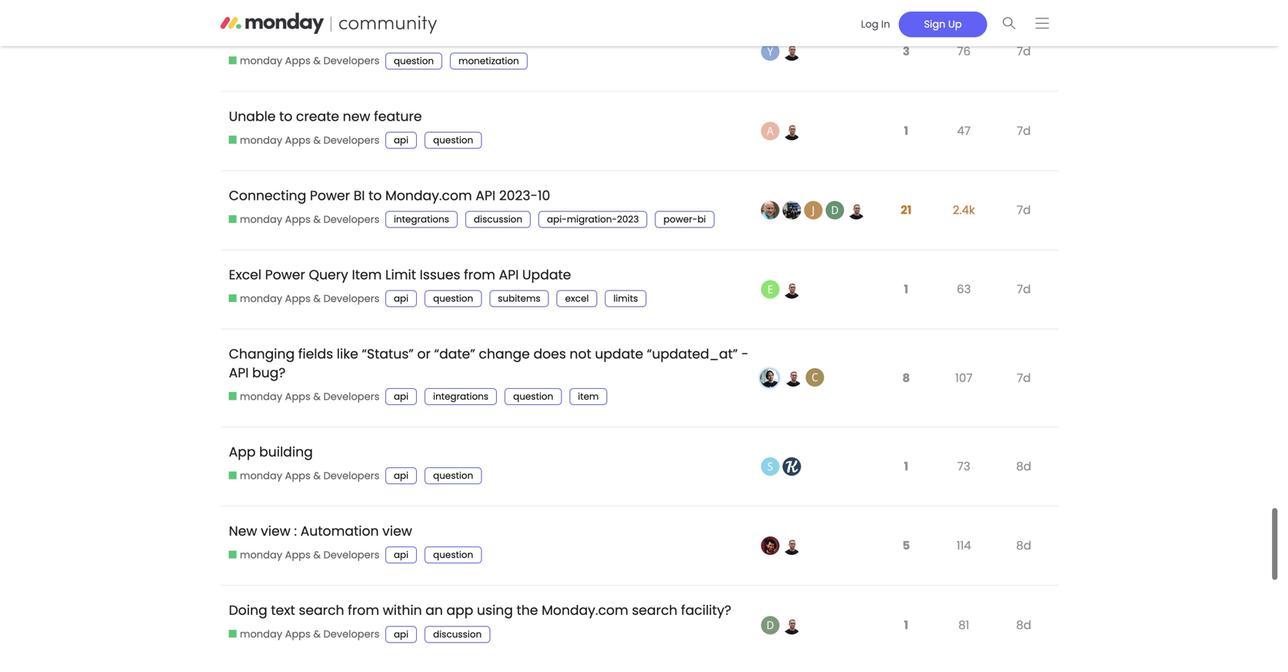 Task type: locate. For each thing, give the bounding box(es) containing it.
1 8d from the top
[[1017, 459, 1032, 475]]

monday apps & developers link down bug?
[[229, 390, 380, 404]]

2 vertical spatial api
[[229, 364, 249, 382]]

4 developers from the top
[[324, 292, 380, 306]]

matias - most recent poster image right ecospherewanderer - original poster "icon"
[[783, 281, 802, 299]]

matias - most recent poster image for eta on app monetisation plans approval
[[783, 42, 802, 61]]

api link
[[385, 132, 417, 149], [385, 291, 417, 308], [385, 389, 417, 405], [385, 468, 417, 485], [385, 547, 417, 564], [385, 627, 417, 644]]

6 apps from the top
[[285, 469, 311, 483]]

5 api link from the top
[[385, 547, 417, 564]]

change
[[479, 345, 530, 364]]

5 monday apps & developers from the top
[[240, 390, 380, 404]]

1 api from the top
[[394, 134, 409, 147]]

7d link down search 'icon'
[[1013, 32, 1035, 71]]

integrations
[[394, 213, 449, 226], [433, 390, 489, 403]]

7 & from the top
[[313, 549, 321, 563]]

7d link right 107
[[1013, 358, 1035, 398]]

7d right 63
[[1017, 281, 1031, 298]]

monday apps & developers link down ":"
[[229, 549, 380, 563]]

an
[[426, 602, 443, 620]]

integrations down "date"
[[433, 390, 489, 403]]

7 tags list from the top
[[385, 547, 490, 564]]

developers for "status"
[[324, 390, 380, 404]]

1 button for within
[[901, 608, 913, 643]]

3 tags list from the top
[[385, 211, 722, 228]]

1 7d from the top
[[1017, 43, 1031, 60]]

power right excel
[[265, 266, 305, 284]]

2 vertical spatial 8d link
[[1013, 606, 1036, 645]]

7d right 107
[[1017, 370, 1031, 387]]

api down changing at the bottom left of the page
[[229, 364, 249, 382]]

from right issues
[[464, 266, 496, 284]]

monday for app
[[240, 469, 282, 483]]

0 horizontal spatial search
[[299, 602, 344, 620]]

0 vertical spatial discussion
[[474, 213, 523, 226]]

apps
[[285, 54, 311, 68], [285, 133, 311, 147], [285, 213, 311, 227], [285, 292, 311, 306], [285, 390, 311, 404], [285, 469, 311, 483], [285, 549, 311, 563], [285, 628, 311, 642]]

1 vertical spatial monday.com
[[542, 602, 629, 620]]

0 horizontal spatial from
[[348, 602, 379, 620]]

monday down bug?
[[240, 390, 282, 404]]

question for unable to create new feature
[[433, 134, 473, 147]]

3 8d from the top
[[1017, 617, 1032, 634]]

update
[[595, 345, 644, 364]]

from left within
[[348, 602, 379, 620]]

api up subitems
[[499, 266, 519, 284]]

power-bi
[[664, 213, 706, 226]]

4 apps from the top
[[285, 292, 311, 306]]

1 vertical spatial matias - most recent poster image
[[783, 537, 802, 556]]

0 horizontal spatial power
[[265, 266, 305, 284]]

0 vertical spatial integrations
[[394, 213, 449, 226]]

1 button left 81
[[901, 608, 913, 643]]

6 & from the top
[[313, 469, 321, 483]]

developers for automation
[[324, 549, 380, 563]]

apps down the monetisation
[[285, 54, 311, 68]]

1 vertical spatial from
[[348, 602, 379, 620]]

monday apps & developers link for app
[[229, 54, 380, 68]]

1 monday apps & developers link from the top
[[229, 54, 380, 68]]

2 vertical spatial 8d
[[1017, 617, 1032, 634]]

monday apps & developers down query
[[240, 292, 380, 306]]

3 api link from the top
[[385, 389, 417, 405]]

8d right 73 on the right bottom of page
[[1017, 459, 1032, 475]]

1 horizontal spatial search
[[632, 602, 678, 620]]

limit
[[386, 266, 416, 284]]

discussion down 2023- at the top of page
[[474, 213, 523, 226]]

2 1 from the top
[[904, 281, 909, 298]]

api-migration-2023 link
[[539, 211, 648, 228]]

1 left 81
[[904, 617, 909, 634]]

discussion for app
[[433, 629, 482, 641]]

power-bi link
[[655, 211, 715, 228]]

monday apps & developers down fields
[[240, 390, 380, 404]]

api link for feature
[[385, 132, 417, 149]]

integrations for bottommost integrations link
[[433, 390, 489, 403]]

2 monday from the top
[[240, 133, 282, 147]]

doing text search from within an app using the monday.com search facility?
[[229, 602, 732, 620]]

5 developers from the top
[[324, 390, 380, 404]]

1 left 63
[[904, 281, 909, 298]]

integrations link down connecting power bi to monday.com api 2023-10 at left
[[385, 211, 458, 228]]

apps for unable
[[285, 133, 311, 147]]

monday apps & developers down new view : automation view
[[240, 549, 380, 563]]

shay butran - original poster image
[[762, 458, 780, 476]]

1 apps from the top
[[285, 54, 311, 68]]

2 view from the left
[[383, 523, 412, 541]]

monday apps & developers link down create
[[229, 133, 380, 147]]

1 & from the top
[[313, 54, 321, 68]]

8d for within
[[1017, 617, 1032, 634]]

8 developers from the top
[[324, 628, 380, 642]]

monday apps & developers link down building at bottom left
[[229, 469, 380, 483]]

5 monday apps & developers link from the top
[[229, 390, 380, 404]]

matias - most recent poster image right arkitech - original poster image
[[783, 122, 802, 140]]

api left 2023- at the top of page
[[476, 187, 496, 205]]

apps for doing
[[285, 628, 311, 642]]

& for bi
[[313, 213, 321, 227]]

"updated_at"
[[647, 345, 738, 364]]

0 vertical spatial 8d link
[[1013, 447, 1036, 487]]

3 monday from the top
[[240, 213, 282, 227]]

app
[[229, 443, 256, 462]]

monday apps & developers down 'text'
[[240, 628, 380, 642]]

log in button
[[853, 11, 899, 37]]

3 monday apps & developers link from the top
[[229, 213, 380, 227]]

tags list for limit
[[385, 291, 654, 308]]

new
[[343, 107, 371, 126]]

changing fields like "status" or "date" change does not update "updated_at" - api bug? link
[[229, 334, 749, 394]]

text
[[271, 602, 295, 620]]

discussion link
[[466, 211, 531, 228], [425, 627, 490, 644]]

matias - most recent poster image right daniel ball - original poster image
[[783, 617, 802, 635]]

matias - most recent poster image right vincent coval - devdevils - original poster icon
[[783, 537, 802, 556]]

tags list containing integrations
[[385, 211, 722, 228]]

6 api link from the top
[[385, 627, 417, 644]]

api
[[476, 187, 496, 205], [499, 266, 519, 284], [229, 364, 249, 382]]

2 apps from the top
[[285, 133, 311, 147]]

subitems
[[498, 293, 541, 305]]

developers
[[324, 54, 380, 68], [324, 133, 380, 147], [324, 213, 380, 227], [324, 292, 380, 306], [324, 390, 380, 404], [324, 469, 380, 483], [324, 549, 380, 563], [324, 628, 380, 642]]

not
[[570, 345, 592, 364]]

discussion for 2023-
[[474, 213, 523, 226]]

within
[[383, 602, 422, 620]]

monday.com right bi
[[386, 187, 472, 205]]

1 button for limit
[[901, 272, 913, 307]]

1 horizontal spatial to
[[369, 187, 382, 205]]

question link for new view : automation view
[[425, 547, 482, 564]]

8 tags list from the top
[[385, 627, 498, 644]]

1 horizontal spatial api
[[476, 187, 496, 205]]

7d
[[1017, 43, 1031, 60], [1017, 123, 1031, 139], [1017, 202, 1031, 219], [1017, 281, 1031, 298], [1017, 370, 1031, 387]]

& for like
[[313, 390, 321, 404]]

api link for or
[[385, 389, 417, 405]]

4 monday from the top
[[240, 292, 282, 306]]

monday apps & developers for :
[[240, 549, 380, 563]]

7d right '2.4k' at the top right of page
[[1017, 202, 1031, 219]]

-
[[742, 345, 749, 364]]

1 1 button from the top
[[901, 114, 913, 148]]

2 1 button from the top
[[901, 272, 913, 307]]

0 horizontal spatial to
[[279, 107, 293, 126]]

2 developers from the top
[[324, 133, 380, 147]]

7d right 76
[[1017, 43, 1031, 60]]

6 developers from the top
[[324, 469, 380, 483]]

5 & from the top
[[313, 390, 321, 404]]

4 1 from the top
[[904, 617, 909, 634]]

7d link right '2.4k' at the top right of page
[[1013, 190, 1035, 230]]

1 monday apps & developers from the top
[[240, 54, 380, 68]]

item link
[[570, 389, 608, 405]]

2 8d link from the top
[[1013, 526, 1036, 566]]

monday down new
[[240, 549, 282, 563]]

power
[[310, 187, 350, 205], [265, 266, 305, 284]]

3 7d from the top
[[1017, 202, 1031, 219]]

1 vertical spatial 8d
[[1017, 538, 1032, 555]]

6 api from the top
[[394, 629, 409, 641]]

1 vertical spatial discussion
[[433, 629, 482, 641]]

8d link right 73 on the right bottom of page
[[1013, 447, 1036, 487]]

3 monday apps & developers from the top
[[240, 213, 380, 227]]

api for feature
[[394, 134, 409, 147]]

monday for excel
[[240, 292, 282, 306]]

monday apps & developers link down 'text'
[[229, 628, 380, 642]]

monday for new
[[240, 549, 282, 563]]

monday down "unable"
[[240, 133, 282, 147]]

3 8d link from the top
[[1013, 606, 1036, 645]]

tags list containing question
[[385, 53, 535, 69]]

0 vertical spatial power
[[310, 187, 350, 205]]

matias - most recent poster image right diogo duarte sampaio - frequent poster icon
[[848, 201, 866, 220]]

6 monday from the top
[[240, 469, 282, 483]]

from
[[464, 266, 496, 284], [348, 602, 379, 620]]

building
[[259, 443, 313, 462]]

navigation
[[848, 7, 1059, 40]]

discussion down "doing text search from within an app using the monday.com search facility?"
[[433, 629, 482, 641]]

7 apps from the top
[[285, 549, 311, 563]]

4 7d link from the top
[[1013, 270, 1035, 309]]

4 monday apps & developers link from the top
[[229, 292, 380, 306]]

daniel ball - original poster image
[[762, 617, 780, 635]]

log
[[861, 17, 879, 31]]

1 vertical spatial power
[[265, 266, 305, 284]]

8 & from the top
[[313, 628, 321, 642]]

0 horizontal spatial api
[[229, 364, 249, 382]]

7d link right 63
[[1013, 270, 1035, 309]]

monday apps & developers link down connecting at the left of page
[[229, 213, 380, 227]]

21 button
[[897, 193, 916, 228]]

monday.com
[[386, 187, 472, 205], [542, 602, 629, 620]]

power left bi
[[310, 187, 350, 205]]

apps down create
[[285, 133, 311, 147]]

7 monday apps & developers link from the top
[[229, 549, 380, 563]]

1 search from the left
[[299, 602, 344, 620]]

1 api link from the top
[[385, 132, 417, 149]]

matias - most recent poster image for new view : automation view
[[783, 537, 802, 556]]

apps down 'text'
[[285, 628, 311, 642]]

monday down app building
[[240, 469, 282, 483]]

developers for new
[[324, 133, 380, 147]]

0 vertical spatial monday.com
[[386, 187, 472, 205]]

1 7d link from the top
[[1013, 32, 1035, 71]]

5 monday from the top
[[240, 390, 282, 404]]

monday apps & developers for search
[[240, 628, 380, 642]]

8d link right 114
[[1013, 526, 1036, 566]]

developers for from
[[324, 628, 380, 642]]

1 view from the left
[[261, 523, 291, 541]]

monday apps & developers link down on
[[229, 54, 380, 68]]

1 vertical spatial integrations link
[[425, 389, 497, 405]]

7d link right 47
[[1013, 111, 1035, 151]]

1 vertical spatial to
[[369, 187, 382, 205]]

to
[[279, 107, 293, 126], [369, 187, 382, 205]]

question for app building
[[433, 470, 473, 483]]

monday apps & developers for query
[[240, 292, 380, 306]]

monday for changing
[[240, 390, 282, 404]]

1 vertical spatial discussion link
[[425, 627, 490, 644]]

3 & from the top
[[313, 213, 321, 227]]

1 horizontal spatial view
[[383, 523, 412, 541]]

0 vertical spatial app
[[276, 28, 303, 46]]

1 for limit
[[904, 281, 909, 298]]

api for or
[[394, 390, 409, 403]]

monday apps & developers link for :
[[229, 549, 380, 563]]

1 horizontal spatial monday.com
[[542, 602, 629, 620]]

monday apps & developers down building at bottom left
[[240, 469, 380, 483]]

sign up button
[[899, 11, 988, 37]]

bug?
[[252, 364, 286, 382]]

4 7d from the top
[[1017, 281, 1031, 298]]

&
[[313, 54, 321, 68], [313, 133, 321, 147], [313, 213, 321, 227], [313, 292, 321, 306], [313, 390, 321, 404], [313, 469, 321, 483], [313, 549, 321, 563], [313, 628, 321, 642]]

apps for app
[[285, 469, 311, 483]]

1 tags list from the top
[[385, 53, 535, 69]]

5 tags list from the top
[[385, 389, 615, 405]]

2 horizontal spatial api
[[499, 266, 519, 284]]

query
[[309, 266, 348, 284]]

8d right 81
[[1017, 617, 1032, 634]]

3 apps from the top
[[285, 213, 311, 227]]

1 horizontal spatial app
[[447, 602, 474, 620]]

excel power query item limit issues from api update
[[229, 266, 571, 284]]

monday.com right the
[[542, 602, 629, 620]]

7 monday apps & developers from the top
[[240, 549, 380, 563]]

issues
[[420, 266, 461, 284]]

fields
[[298, 345, 333, 364]]

monday apps & developers link for bi
[[229, 213, 380, 227]]

app right on
[[276, 28, 303, 46]]

discussion link down 2023- at the top of page
[[466, 211, 531, 228]]

0 vertical spatial from
[[464, 266, 496, 284]]

4 tags list from the top
[[385, 291, 654, 308]]

integrations link down "date"
[[425, 389, 497, 405]]

1 horizontal spatial power
[[310, 187, 350, 205]]

matias - most recent poster image for doing text search from within an app using the monday.com search facility?
[[783, 617, 802, 635]]

8 apps from the top
[[285, 628, 311, 642]]

0 horizontal spatial app
[[276, 28, 303, 46]]

1 vertical spatial api
[[499, 266, 519, 284]]

question for excel power query item limit issues from api update
[[433, 293, 473, 305]]

to right bi
[[369, 187, 382, 205]]

monday community forum image
[[220, 12, 467, 34]]

vincent coval - devdevils - original poster image
[[762, 537, 780, 556]]

2 monday apps & developers link from the top
[[229, 133, 380, 147]]

& for query
[[313, 292, 321, 306]]

plans
[[398, 28, 434, 46]]

monday down doing
[[240, 628, 282, 642]]

apps down ":"
[[285, 549, 311, 563]]

search right 'text'
[[299, 602, 344, 620]]

1 matias - most recent poster image from the top
[[783, 281, 802, 299]]

7d link for does
[[1013, 358, 1035, 398]]

monday apps & developers down connecting at the left of page
[[240, 213, 380, 227]]

2 matias - most recent poster image from the top
[[783, 537, 802, 556]]

question
[[394, 54, 434, 67], [433, 134, 473, 147], [433, 293, 473, 305], [513, 390, 554, 403], [433, 470, 473, 483], [433, 549, 473, 562]]

monday apps & developers down create
[[240, 133, 380, 147]]

question link
[[385, 53, 443, 69], [425, 132, 482, 149], [425, 291, 482, 308], [505, 389, 562, 405], [425, 468, 482, 485], [425, 547, 482, 564]]

5 apps from the top
[[285, 390, 311, 404]]

2 8d from the top
[[1017, 538, 1032, 555]]

monday apps & developers down the monetisation
[[240, 54, 380, 68]]

7d right 47
[[1017, 123, 1031, 139]]

2 tags list from the top
[[385, 132, 490, 149]]

discussion link down "doing text search from within an app using the monday.com search facility?"
[[425, 627, 490, 644]]

& for create
[[313, 133, 321, 147]]

power for bi
[[310, 187, 350, 205]]

4 & from the top
[[313, 292, 321, 306]]

5 7d link from the top
[[1013, 358, 1035, 398]]

1 for within
[[904, 617, 909, 634]]

monetisation
[[306, 28, 394, 46]]

alfred - most recent poster image
[[783, 458, 802, 476]]

7d for api
[[1017, 281, 1031, 298]]

8 monday apps & developers link from the top
[[229, 628, 380, 642]]

does
[[534, 345, 566, 364]]

8d
[[1017, 459, 1032, 475], [1017, 538, 1032, 555], [1017, 617, 1032, 634]]

4 1 button from the top
[[901, 608, 913, 643]]

5 api from the top
[[394, 549, 409, 562]]

like
[[337, 345, 358, 364]]

1 left 47
[[904, 123, 909, 139]]

subitems link
[[490, 291, 549, 308]]

8d right 114
[[1017, 538, 1032, 555]]

power for query
[[265, 266, 305, 284]]

excel
[[565, 293, 589, 305]]

up
[[949, 17, 962, 31]]

1 developers from the top
[[324, 54, 380, 68]]

8d for view
[[1017, 538, 1032, 555]]

monday
[[240, 54, 282, 68], [240, 133, 282, 147], [240, 213, 282, 227], [240, 292, 282, 306], [240, 390, 282, 404], [240, 469, 282, 483], [240, 549, 282, 563], [240, 628, 282, 642]]

1 vertical spatial 8d link
[[1013, 526, 1036, 566]]

8d link right 81
[[1013, 606, 1036, 645]]

0 vertical spatial discussion link
[[466, 211, 531, 228]]

4 api link from the top
[[385, 468, 417, 485]]

view
[[261, 523, 291, 541], [383, 523, 412, 541]]

2 search from the left
[[632, 602, 678, 620]]

excel
[[229, 266, 262, 284]]

monday apps & developers for like
[[240, 390, 380, 404]]

apps down query
[[285, 292, 311, 306]]

3 developers from the top
[[324, 213, 380, 227]]

monday down on
[[240, 54, 282, 68]]

integrations down connecting power bi to monday.com api 2023-10 at left
[[394, 213, 449, 226]]

monday apps & developers link down query
[[229, 292, 380, 306]]

limits
[[614, 293, 638, 305]]

8 button
[[899, 361, 914, 396]]

2 api from the top
[[394, 293, 409, 305]]

view right automation
[[383, 523, 412, 541]]

3 api from the top
[[394, 390, 409, 403]]

1 monday from the top
[[240, 54, 282, 68]]

power-
[[664, 213, 698, 226]]

tags list
[[385, 53, 535, 69], [385, 132, 490, 149], [385, 211, 722, 228], [385, 291, 654, 308], [385, 389, 615, 405], [385, 468, 490, 485], [385, 547, 490, 564], [385, 627, 498, 644]]

3 7d link from the top
[[1013, 190, 1035, 230]]

monday down excel
[[240, 292, 282, 306]]

eta on app monetisation plans approval link
[[229, 16, 498, 58]]

2 & from the top
[[313, 133, 321, 147]]

api for within
[[394, 629, 409, 641]]

7 monday from the top
[[240, 549, 282, 563]]

search left facility?
[[632, 602, 678, 620]]

apps for connecting
[[285, 213, 311, 227]]

1 button left 73 on the right bottom of page
[[901, 450, 913, 484]]

tags list for or
[[385, 389, 615, 405]]

apps down bug?
[[285, 390, 311, 404]]

1 button left 63
[[901, 272, 913, 307]]

1 1 from the top
[[904, 123, 909, 139]]

api
[[394, 134, 409, 147], [394, 293, 409, 305], [394, 390, 409, 403], [394, 470, 409, 483], [394, 549, 409, 562], [394, 629, 409, 641]]

5
[[903, 538, 910, 555]]

4 monday apps & developers from the top
[[240, 292, 380, 306]]

0 vertical spatial 8d
[[1017, 459, 1032, 475]]

question link for excel power query item limit issues from api update
[[425, 291, 482, 308]]

1 button left 47
[[901, 114, 913, 148]]

apps for changing
[[285, 390, 311, 404]]

5 7d from the top
[[1017, 370, 1031, 387]]

:
[[294, 523, 297, 541]]

2 monday apps & developers from the top
[[240, 133, 380, 147]]

approval
[[438, 28, 498, 46]]

monday for unable
[[240, 133, 282, 147]]

matias - most recent poster image
[[783, 281, 802, 299], [783, 537, 802, 556]]

view left ":"
[[261, 523, 291, 541]]

1 vertical spatial integrations
[[433, 390, 489, 403]]

apps down connecting at the left of page
[[285, 213, 311, 227]]

8 monday from the top
[[240, 628, 282, 642]]

tags list for plans
[[385, 53, 535, 69]]

6 monday apps & developers from the top
[[240, 469, 380, 483]]

0 vertical spatial matias - most recent poster image
[[783, 281, 802, 299]]

0 vertical spatial api
[[476, 187, 496, 205]]

monetization link
[[450, 53, 528, 69]]

monday down connecting at the left of page
[[240, 213, 282, 227]]

to left create
[[279, 107, 293, 126]]

1 8d link from the top
[[1013, 447, 1036, 487]]

matias - most recent poster image right the yash garg - original poster image
[[783, 42, 802, 61]]

limits link
[[605, 291, 647, 308]]

10
[[538, 187, 551, 205]]

7d link
[[1013, 32, 1035, 71], [1013, 111, 1035, 151], [1013, 190, 1035, 230], [1013, 270, 1035, 309], [1013, 358, 1035, 398]]

0 horizontal spatial view
[[261, 523, 291, 541]]

tags list for within
[[385, 627, 498, 644]]

7 developers from the top
[[324, 549, 380, 563]]

app right an
[[447, 602, 474, 620]]

monday apps & developers for create
[[240, 133, 380, 147]]

matias - most recent poster image
[[783, 42, 802, 61], [783, 122, 802, 140], [848, 201, 866, 220], [783, 617, 802, 635]]

2 api link from the top
[[385, 291, 417, 308]]

apps down building at bottom left
[[285, 469, 311, 483]]

8 monday apps & developers from the top
[[240, 628, 380, 642]]

excel link
[[557, 291, 598, 308]]

1 left 73 on the right bottom of page
[[904, 459, 909, 475]]

create
[[296, 107, 339, 126]]



Task type: vqa. For each thing, say whether or not it's contained in the screenshot.
monday for Excel
yes



Task type: describe. For each thing, give the bounding box(es) containing it.
howard bouk - original poster image
[[762, 201, 780, 220]]

monday for connecting
[[240, 213, 282, 227]]

apps for eta
[[285, 54, 311, 68]]

7d for 10
[[1017, 202, 1031, 219]]

app building link
[[229, 432, 313, 473]]

api inside connecting power bi to monday.com api 2023-10 link
[[476, 187, 496, 205]]

diogo duarte sampaio - frequent poster image
[[826, 201, 845, 220]]

feature
[[374, 107, 422, 126]]

monday apps & developers link for search
[[229, 628, 380, 642]]

monday apps & developers link for create
[[229, 133, 380, 147]]

monday apps & developers for bi
[[240, 213, 380, 227]]

item
[[352, 266, 382, 284]]

excel power query item limit issues from api update link
[[229, 254, 571, 296]]

unable to create new feature
[[229, 107, 422, 126]]

log in
[[861, 17, 891, 31]]

on
[[255, 28, 272, 46]]

2 7d from the top
[[1017, 123, 1031, 139]]

7d link for api
[[1013, 270, 1035, 309]]

3 1 button from the top
[[901, 450, 913, 484]]

47
[[958, 123, 971, 139]]

jacek wizmur - original poster, most recent poster image
[[760, 368, 780, 388]]

8
[[903, 370, 910, 387]]

eta on app monetisation plans approval
[[229, 28, 498, 46]]

tags list for feature
[[385, 132, 490, 149]]

8d link for within
[[1013, 606, 1036, 645]]

jim greene - frequent poster image
[[805, 201, 823, 220]]

facility?
[[681, 602, 732, 620]]

item
[[578, 390, 599, 403]]

api link for view
[[385, 547, 417, 564]]

monetization
[[459, 54, 519, 67]]

bi
[[698, 213, 706, 226]]

1 button for feature
[[901, 114, 913, 148]]

81
[[959, 617, 970, 634]]

navigation containing log in
[[848, 7, 1059, 40]]

monday apps & developers link for query
[[229, 292, 380, 306]]

monday apps & developers link for like
[[229, 390, 380, 404]]

the
[[517, 602, 538, 620]]

0 vertical spatial integrations link
[[385, 211, 458, 228]]

2.4k
[[953, 202, 975, 219]]

& for :
[[313, 549, 321, 563]]

developers for to
[[324, 213, 380, 227]]

api-migration-2023
[[547, 213, 639, 226]]

or
[[417, 345, 431, 364]]

cody - frequent poster image
[[806, 368, 825, 387]]

new view : automation view link
[[229, 511, 412, 553]]

menu image
[[1036, 17, 1049, 29]]

question for new view : automation view
[[433, 549, 473, 562]]

api link for limit
[[385, 291, 417, 308]]

connecting
[[229, 187, 306, 205]]

api inside the changing fields like "status" or "date" change does not update "updated_at" - api bug?
[[229, 364, 249, 382]]

5 button
[[899, 529, 914, 564]]

discussion link for 2023-
[[466, 211, 531, 228]]

1 vertical spatial app
[[447, 602, 474, 620]]

0 horizontal spatial monday.com
[[386, 187, 472, 205]]

using
[[477, 602, 513, 620]]

63
[[957, 281, 971, 298]]

ecospherewanderer - original poster image
[[762, 281, 780, 299]]

0 vertical spatial to
[[279, 107, 293, 126]]

1 horizontal spatial from
[[464, 266, 496, 284]]

in
[[882, 17, 891, 31]]

tags list for view
[[385, 547, 490, 564]]

73
[[958, 459, 971, 475]]

migration-
[[567, 213, 617, 226]]

& for search
[[313, 628, 321, 642]]

8d link for view
[[1013, 526, 1036, 566]]

question link for unable to create new feature
[[425, 132, 482, 149]]

new
[[229, 523, 257, 541]]

"status"
[[362, 345, 414, 364]]

connecting power bi to monday.com api 2023-10
[[229, 187, 551, 205]]

76
[[958, 43, 971, 60]]

3 button
[[899, 34, 914, 69]]

api for limit
[[394, 293, 409, 305]]

eta
[[229, 28, 252, 46]]

matias - most recent poster image for excel power query item limit issues from api update
[[783, 281, 802, 299]]

unable
[[229, 107, 276, 126]]

integrations for top integrations link
[[394, 213, 449, 226]]

apps for excel
[[285, 292, 311, 306]]

monday apps & developers for app
[[240, 54, 380, 68]]

sign
[[924, 17, 946, 31]]

app building
[[229, 443, 313, 462]]

api for view
[[394, 549, 409, 562]]

2 7d link from the top
[[1013, 111, 1035, 151]]

search image
[[1003, 17, 1017, 29]]

4 api from the top
[[394, 470, 409, 483]]

automation
[[301, 523, 379, 541]]

developers for monetisation
[[324, 54, 380, 68]]

& for app
[[313, 54, 321, 68]]

monday for doing
[[240, 628, 282, 642]]

changing
[[229, 345, 295, 364]]

sign up
[[924, 17, 962, 31]]

monday for eta
[[240, 54, 282, 68]]

update
[[523, 266, 571, 284]]

1 for feature
[[904, 123, 909, 139]]

unable to create new feature link
[[229, 96, 422, 137]]

3 1 from the top
[[904, 459, 909, 475]]

2023
[[617, 213, 639, 226]]

developers for item
[[324, 292, 380, 306]]

matias - most recent poster image for unable to create new feature
[[783, 122, 802, 140]]

changing fields like "status" or "date" change does not update "updated_at" - api bug?
[[229, 345, 749, 382]]

api link for within
[[385, 627, 417, 644]]

7d for does
[[1017, 370, 1031, 387]]

tags list for monday.com
[[385, 211, 722, 228]]

new view : automation view
[[229, 523, 412, 541]]

apps for new
[[285, 549, 311, 563]]

connecting power bi to monday.com api 2023-10 link
[[229, 175, 551, 217]]

doing text search from within an app using the monday.com search facility? link
[[229, 590, 732, 632]]

114
[[957, 538, 972, 555]]

api-
[[547, 213, 567, 226]]

7d link for 10
[[1013, 190, 1035, 230]]

api inside excel power query item limit issues from api update link
[[499, 266, 519, 284]]

dipro bhowmik - frequent poster image
[[783, 201, 802, 220]]

21
[[901, 202, 912, 219]]

6 monday apps & developers link from the top
[[229, 469, 380, 483]]

arkitech - original poster image
[[762, 122, 780, 140]]

matias - frequent poster image
[[785, 368, 803, 387]]

2023-
[[499, 187, 538, 205]]

yash garg - original poster image
[[762, 42, 780, 61]]

question link for app building
[[425, 468, 482, 485]]

"date"
[[434, 345, 475, 364]]

bi
[[354, 187, 365, 205]]

107
[[956, 370, 973, 387]]

6 tags list from the top
[[385, 468, 490, 485]]

doing
[[229, 602, 268, 620]]

3
[[903, 43, 910, 60]]

app inside "link"
[[276, 28, 303, 46]]

discussion link for app
[[425, 627, 490, 644]]



